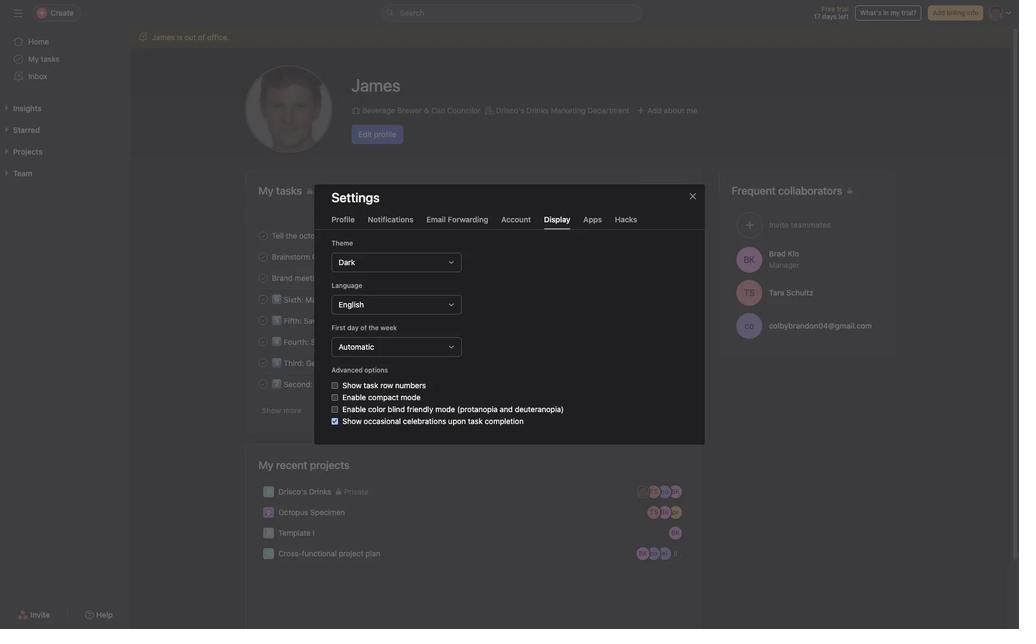 Task type: locate. For each thing, give the bounding box(es) containing it.
0 horizontal spatial drisco's
[[278, 488, 307, 497]]

completed checkbox for 3️⃣
[[257, 356, 270, 369]]

1 vertical spatial of
[[361, 324, 367, 332]]

3 completed checkbox from the top
[[257, 314, 270, 327]]

show for show task row numbers
[[343, 381, 362, 390]]

1 horizontal spatial task
[[468, 417, 483, 426]]

0 horizontal spatial my
[[28, 54, 39, 64]]

completed checkbox left 6️⃣
[[257, 293, 270, 306]]

inbox link
[[7, 68, 124, 85]]

fourth:
[[284, 338, 309, 347]]

global element
[[0, 27, 130, 92]]

department
[[588, 106, 630, 115]]

show task row numbers
[[343, 381, 426, 390]]

1 horizontal spatial in
[[884, 9, 889, 17]]

completed checkbox left 2️⃣
[[257, 378, 270, 391]]

1 vertical spatial completed image
[[257, 314, 270, 327]]

0 horizontal spatial drinks
[[309, 488, 331, 497]]

drisco's right councilor
[[496, 106, 525, 115]]

work down the language
[[326, 295, 343, 305]]

list image down rocket icon
[[265, 530, 272, 537]]

drisco's for drisco's drinks
[[278, 488, 307, 497]]

1 completed checkbox from the top
[[257, 229, 270, 242]]

add left 'billing'
[[933, 9, 945, 17]]

plan
[[365, 549, 380, 559]]

1 horizontal spatial work
[[396, 338, 413, 347]]

completed checkbox left 3️⃣
[[257, 356, 270, 369]]

task down (protanopia
[[468, 417, 483, 426]]

1 vertical spatial ja
[[639, 488, 647, 496]]

1 vertical spatial list image
[[265, 530, 272, 537]]

2 completed image from the top
[[257, 251, 270, 264]]

completed checkbox left tell
[[257, 229, 270, 242]]

edit profile button
[[352, 125, 403, 144]]

1 vertical spatial add
[[648, 106, 662, 115]]

mode
[[401, 393, 421, 402], [436, 405, 455, 414]]

0 vertical spatial marketing
[[551, 106, 586, 115]]

2 vertical spatial co
[[650, 550, 658, 558]]

show left more
[[261, 406, 281, 415]]

love
[[344, 231, 359, 240]]

completed checkbox left 4️⃣
[[257, 335, 270, 348]]

search list box
[[382, 4, 642, 22]]

enable for enable color blind friendly mode (protanopia and deuteranopia)
[[343, 405, 366, 414]]

in right week at the bottom
[[398, 316, 404, 326]]

show occasional celebrations upon task completion
[[343, 417, 524, 426]]

0 vertical spatial show
[[343, 381, 362, 390]]

top
[[339, 338, 351, 347]]

completed image left tell
[[257, 229, 270, 242]]

is
[[177, 33, 183, 42]]

private
[[344, 488, 368, 497]]

2 completed checkbox from the top
[[257, 272, 270, 285]]

add inside button
[[648, 106, 662, 115]]

my tasks link
[[7, 50, 124, 68]]

1 vertical spatial my
[[259, 459, 274, 472]]

drinks for drisco's drinks marketing department
[[527, 106, 549, 115]]

0 vertical spatial ts
[[744, 288, 755, 298]]

0 vertical spatial ja
[[273, 91, 304, 127]]

completed checkbox for 2️⃣
[[257, 378, 270, 391]]

2 completed image from the top
[[257, 314, 270, 327]]

completed image for 6️⃣
[[257, 293, 270, 306]]

add about me button
[[634, 101, 700, 120]]

marketing down flavors
[[355, 274, 390, 283]]

0 vertical spatial completed checkbox
[[257, 229, 270, 242]]

completed checkbox for brand
[[257, 272, 270, 285]]

in
[[884, 9, 889, 17], [398, 316, 404, 326]]

show inside 'button'
[[261, 406, 281, 415]]

completed image
[[257, 229, 270, 242], [257, 251, 270, 264], [257, 272, 270, 285], [257, 335, 270, 348], [257, 378, 270, 391]]

edit profile
[[359, 129, 396, 139]]

theme
[[332, 239, 353, 248]]

0 vertical spatial list image
[[265, 489, 272, 496]]

edit
[[359, 129, 372, 139]]

james left is
[[152, 33, 175, 42]]

the up incoming
[[369, 324, 379, 332]]

0 vertical spatial james
[[152, 33, 175, 42]]

the
[[286, 231, 297, 240], [342, 274, 353, 283], [369, 324, 379, 332], [331, 380, 343, 389]]

3 completed image from the top
[[257, 272, 270, 285]]

1 list image from the top
[[265, 489, 272, 496]]

days
[[823, 12, 837, 21]]

display button
[[544, 215, 571, 230]]

with down automatic
[[357, 359, 372, 368]]

1 horizontal spatial james
[[352, 75, 401, 95]]

close image
[[689, 192, 698, 201]]

completed image left 4️⃣
[[257, 335, 270, 348]]

enable right enable color blind friendly mode (protanopia and deuteranopia) checkbox
[[343, 405, 366, 414]]

4 completed checkbox from the top
[[257, 335, 270, 348]]

0 vertical spatial my
[[28, 54, 39, 64]]

brand
[[272, 274, 292, 283]]

row
[[381, 381, 393, 390]]

show right show occasional celebrations upon task completion option
[[343, 417, 362, 426]]

0 vertical spatial with
[[325, 274, 340, 283]]

Completed checkbox
[[257, 251, 270, 264], [257, 293, 270, 306], [257, 314, 270, 327], [257, 335, 270, 348], [257, 356, 270, 369]]

james up beverage
[[352, 75, 401, 95]]

2 enable from the top
[[343, 405, 366, 414]]

advanced
[[332, 366, 363, 375]]

what's in my trial?
[[860, 9, 917, 17]]

my
[[28, 54, 39, 64], [259, 459, 274, 472]]

1 horizontal spatial co
[[661, 488, 669, 496]]

5 completed checkbox from the top
[[257, 356, 270, 369]]

1 horizontal spatial you
[[420, 380, 433, 389]]

enable compact mode
[[343, 393, 421, 402]]

enable
[[343, 393, 366, 402], [343, 405, 366, 414]]

work down week at the bottom
[[396, 338, 413, 347]]

with down brainstorm california cola flavors
[[325, 274, 340, 283]]

0 vertical spatial enable
[[343, 393, 366, 402]]

2️⃣ second: find the layout that's right for you
[[272, 380, 433, 389]]

1 vertical spatial james
[[352, 75, 401, 95]]

0 horizontal spatial mode
[[401, 393, 421, 402]]

1 completed checkbox from the top
[[257, 251, 270, 264]]

Show occasional celebrations upon task completion checkbox
[[332, 419, 338, 425]]

completed image for 3️⃣
[[257, 356, 270, 369]]

completed checkbox left brand
[[257, 272, 270, 285]]

i
[[312, 529, 314, 538]]

6️⃣ sixth: make work manageable
[[272, 295, 388, 305]]

mode down numbers
[[401, 393, 421, 402]]

task left row
[[364, 381, 379, 390]]

1 vertical spatial completed checkbox
[[257, 272, 270, 285]]

compact
[[368, 393, 399, 402]]

marketing left department
[[551, 106, 586, 115]]

enable for enable compact mode
[[343, 393, 366, 402]]

1 vertical spatial show
[[261, 406, 281, 415]]

bk left brad klo manager in the right of the page
[[744, 255, 755, 265]]

add inside button
[[933, 9, 945, 17]]

in inside button
[[884, 9, 889, 17]]

0 vertical spatial you
[[330, 231, 342, 240]]

0 vertical spatial co
[[745, 321, 754, 331]]

show for show more
[[261, 406, 281, 415]]

tasks
[[41, 54, 59, 64]]

0 horizontal spatial in
[[398, 316, 404, 326]]

completed image left 2️⃣
[[257, 378, 270, 391]]

el
[[662, 550, 667, 558]]

of right day at the bottom of page
[[361, 324, 367, 332]]

1 vertical spatial drisco's
[[278, 488, 307, 497]]

list image up rocket icon
[[265, 489, 272, 496]]

drisco's drinks marketing department
[[496, 106, 630, 115]]

brad klo manager
[[769, 249, 800, 270]]

1 enable from the top
[[343, 393, 366, 402]]

0 vertical spatial drinks
[[527, 106, 549, 115]]

drinks for drisco's drinks
[[309, 488, 331, 497]]

0 horizontal spatial work
[[326, 295, 343, 305]]

meeting
[[295, 274, 323, 283]]

automatic
[[339, 343, 374, 352]]

completed checkbox left brainstorm
[[257, 251, 270, 264]]

dark
[[339, 258, 355, 267]]

the down dark
[[342, 274, 353, 283]]

0 vertical spatial completed image
[[257, 293, 270, 306]]

0 vertical spatial add
[[933, 9, 945, 17]]

ts for pr
[[650, 509, 658, 517]]

2 list image from the top
[[265, 530, 272, 537]]

hacks
[[615, 215, 637, 224]]

you down profile button
[[330, 231, 342, 240]]

1 vertical spatial enable
[[343, 405, 366, 414]]

list image
[[265, 489, 272, 496], [265, 530, 272, 537]]

1 horizontal spatial drisco's
[[496, 106, 525, 115]]

bk up 'pr'
[[671, 488, 680, 496]]

task
[[364, 381, 379, 390], [468, 417, 483, 426]]

1 horizontal spatial ja
[[639, 488, 647, 496]]

1 vertical spatial drinks
[[309, 488, 331, 497]]

of right out
[[198, 33, 205, 42]]

4 completed image from the top
[[257, 335, 270, 348]]

0 horizontal spatial james
[[152, 33, 175, 42]]

completed checkbox left 5️⃣
[[257, 314, 270, 327]]

you right for
[[420, 380, 433, 389]]

free trial 17 days left
[[814, 5, 849, 21]]

completed image left brand
[[257, 272, 270, 285]]

octopus specimen
[[278, 508, 345, 517]]

right
[[390, 380, 406, 389]]

2 completed checkbox from the top
[[257, 293, 270, 306]]

completed image left 6️⃣
[[257, 293, 270, 306]]

email
[[427, 215, 446, 224]]

1 vertical spatial marketing
[[355, 274, 390, 283]]

language
[[332, 282, 363, 290]]

marketing
[[551, 106, 586, 115], [355, 274, 390, 283]]

james
[[152, 33, 175, 42], [352, 75, 401, 95]]

0 vertical spatial of
[[198, 33, 205, 42]]

1 horizontal spatial my
[[259, 459, 274, 472]]

0 vertical spatial work
[[326, 295, 343, 305]]

1 horizontal spatial of
[[353, 338, 360, 347]]

time
[[322, 316, 338, 326]]

in left my
[[884, 9, 889, 17]]

bk left 'pr'
[[660, 509, 669, 517]]

template
[[278, 529, 310, 538]]

octopus
[[299, 231, 328, 240]]

completed image left 3️⃣
[[257, 356, 270, 369]]

color
[[368, 405, 386, 414]]

0 horizontal spatial ja
[[273, 91, 304, 127]]

1 horizontal spatial marketing
[[551, 106, 586, 115]]

pr
[[672, 509, 679, 517]]

completed image left brainstorm
[[257, 251, 270, 264]]

1 vertical spatial ts
[[650, 488, 658, 496]]

mode up upon
[[436, 405, 455, 414]]

enable down layout
[[343, 393, 366, 402]]

1 vertical spatial you
[[420, 380, 433, 389]]

brand meeting with the marketing team
[[272, 274, 410, 283]]

0 horizontal spatial add
[[648, 106, 662, 115]]

ts for bk
[[650, 488, 658, 496]]

the up enable compact mode checkbox
[[331, 380, 343, 389]]

james for james
[[352, 75, 401, 95]]

apps
[[584, 215, 602, 224]]

completed image
[[257, 293, 270, 306], [257, 314, 270, 327], [257, 356, 270, 369]]

occasional
[[364, 417, 401, 426]]

1 completed image from the top
[[257, 229, 270, 242]]

0 vertical spatial drisco's
[[496, 106, 525, 115]]

councilor
[[447, 106, 481, 115]]

5 completed image from the top
[[257, 378, 270, 391]]

add left about
[[648, 106, 662, 115]]

my recent projects
[[259, 459, 350, 472]]

profile
[[332, 215, 355, 224]]

3 completed image from the top
[[257, 356, 270, 369]]

of right 'top'
[[353, 338, 360, 347]]

the for with
[[342, 274, 353, 283]]

3 completed checkbox from the top
[[257, 378, 270, 391]]

blind
[[388, 405, 405, 414]]

0 vertical spatial in
[[884, 9, 889, 17]]

2 vertical spatial completed checkbox
[[257, 378, 270, 391]]

Enable compact mode checkbox
[[332, 395, 338, 401]]

hacks button
[[615, 215, 637, 230]]

completed image for brand
[[257, 272, 270, 285]]

1 horizontal spatial add
[[933, 9, 945, 17]]

1 vertical spatial mode
[[436, 405, 455, 414]]

add about me
[[648, 106, 698, 115]]

my left recent projects
[[259, 459, 274, 472]]

Completed checkbox
[[257, 229, 270, 242], [257, 272, 270, 285], [257, 378, 270, 391]]

add for add billing info
[[933, 9, 945, 17]]

about
[[664, 106, 685, 115]]

1 completed image from the top
[[257, 293, 270, 306]]

1 horizontal spatial drinks
[[527, 106, 549, 115]]

completed image left 5️⃣
[[257, 314, 270, 327]]

0 vertical spatial mode
[[401, 393, 421, 402]]

show down the advanced
[[343, 381, 362, 390]]

2 vertical spatial completed image
[[257, 356, 270, 369]]

2 vertical spatial ts
[[650, 509, 658, 517]]

bk down 'pr'
[[671, 529, 680, 537]]

colbybrandon04@gmail.com
[[769, 321, 872, 330]]

drisco's up octopus
[[278, 488, 307, 497]]

manager
[[769, 260, 800, 270]]

1 vertical spatial with
[[357, 359, 372, 368]]

the for of
[[369, 324, 379, 332]]

my inside global element
[[28, 54, 39, 64]]

beverage
[[362, 106, 395, 115]]

my left tasks
[[28, 54, 39, 64]]

2 vertical spatial show
[[343, 417, 362, 426]]

0 horizontal spatial task
[[364, 381, 379, 390]]

inbox
[[28, 72, 47, 81]]



Task type: describe. For each thing, give the bounding box(es) containing it.
invite button
[[10, 606, 57, 625]]

sixth:
[[284, 295, 303, 305]]

0 horizontal spatial of
[[198, 33, 205, 42]]

brad klo
[[769, 249, 799, 258]]

second:
[[284, 380, 312, 389]]

for
[[408, 380, 418, 389]]

numbers
[[395, 381, 426, 390]]

out
[[185, 33, 196, 42]]

0 horizontal spatial co
[[650, 550, 658, 558]]

completed checkbox for 4️⃣
[[257, 335, 270, 348]]

0 vertical spatial task
[[364, 381, 379, 390]]

team
[[392, 274, 410, 283]]

can
[[431, 106, 445, 115]]

completed image for 5️⃣
[[257, 314, 270, 327]]

my
[[891, 9, 900, 17]]

add for add about me
[[648, 106, 662, 115]]

brewer
[[397, 106, 422, 115]]

0 horizontal spatial with
[[325, 274, 340, 283]]

2 horizontal spatial co
[[745, 321, 754, 331]]

james is out of office.
[[152, 33, 229, 42]]

1 vertical spatial work
[[396, 338, 413, 347]]

5️⃣
[[272, 316, 281, 326]]

0 horizontal spatial marketing
[[355, 274, 390, 283]]

make
[[305, 295, 324, 305]]

advanced options
[[332, 366, 388, 375]]

template i
[[278, 529, 314, 538]]

fifth:
[[284, 316, 302, 326]]

email forwarding button
[[427, 215, 489, 230]]

the for find
[[331, 380, 343, 389]]

stay
[[311, 338, 326, 347]]

brainstorm california cola flavors
[[272, 252, 388, 262]]

celebrations
[[403, 417, 446, 426]]

completed checkbox for tell
[[257, 229, 270, 242]]

Enable color blind friendly mode (protanopia and deuteranopia) checkbox
[[332, 407, 338, 413]]

2 horizontal spatial of
[[361, 324, 367, 332]]

my tasks
[[259, 185, 302, 197]]

apps button
[[584, 215, 602, 230]]

completed checkbox for 5️⃣
[[257, 314, 270, 327]]

beverage brewer & can councilor
[[362, 106, 481, 115]]

the right tell
[[286, 231, 297, 240]]

info
[[967, 9, 979, 17]]

3️⃣ third: get organized with sections
[[272, 359, 404, 368]]

save
[[304, 316, 320, 326]]

by
[[340, 316, 348, 326]]

sections
[[374, 359, 404, 368]]

completed image for 4️⃣
[[257, 335, 270, 348]]

and
[[500, 405, 513, 414]]

rocket image
[[265, 510, 272, 516]]

automatic button
[[332, 338, 462, 357]]

0 horizontal spatial you
[[330, 231, 342, 240]]

1 horizontal spatial mode
[[436, 405, 455, 414]]

2 vertical spatial of
[[353, 338, 360, 347]]

my for my recent projects
[[259, 459, 274, 472]]

brainstorm
[[272, 252, 310, 262]]

1 horizontal spatial with
[[357, 359, 372, 368]]

friendly
[[407, 405, 433, 414]]

tara schultz
[[769, 288, 813, 297]]

notifications button
[[368, 215, 414, 230]]

account
[[502, 215, 531, 224]]

on
[[328, 338, 337, 347]]

frequent collaborators
[[732, 185, 843, 197]]

1 vertical spatial in
[[398, 316, 404, 326]]

bk left el
[[639, 550, 647, 558]]

show for show occasional celebrations upon task completion
[[343, 417, 362, 426]]

drisco's for drisco's drinks marketing department
[[496, 106, 525, 115]]

deuteranopia)
[[515, 405, 564, 414]]

california
[[312, 252, 345, 262]]

(protanopia
[[457, 405, 498, 414]]

what's
[[860, 9, 882, 17]]

completed image for 2️⃣
[[257, 378, 270, 391]]

octopus
[[278, 508, 308, 517]]

17
[[814, 12, 821, 21]]

what's in my trial? button
[[856, 5, 922, 21]]

english button
[[332, 295, 462, 315]]

home
[[28, 37, 49, 46]]

billing
[[947, 9, 966, 17]]

hide sidebar image
[[14, 9, 23, 17]]

add billing info
[[933, 9, 979, 17]]

first
[[332, 324, 346, 332]]

completed image for brainstorm
[[257, 251, 270, 264]]

third:
[[284, 359, 304, 368]]

james for james is out of office.
[[152, 33, 175, 42]]

cola
[[347, 252, 363, 262]]

4️⃣
[[272, 338, 281, 347]]

my for my tasks
[[28, 54, 39, 64]]

get
[[306, 359, 319, 368]]

options
[[365, 366, 388, 375]]

email forwarding
[[427, 215, 489, 224]]

completed image for tell
[[257, 229, 270, 242]]

4️⃣ fourth: stay on top of incoming work
[[272, 338, 413, 347]]

6️⃣
[[272, 295, 281, 305]]

more
[[283, 406, 302, 415]]

completed checkbox for brainstorm
[[257, 251, 270, 264]]

trial
[[837, 5, 849, 13]]

english
[[339, 300, 364, 309]]

completion
[[485, 417, 524, 426]]

enable color blind friendly mode (protanopia and deuteranopia)
[[343, 405, 564, 414]]

2️⃣
[[272, 380, 281, 389]]

Show task row numbers checkbox
[[332, 383, 338, 389]]

week
[[381, 324, 397, 332]]

find
[[314, 380, 329, 389]]

show more
[[261, 406, 302, 415]]

5️⃣ fifth: save time by collaborating in asana
[[272, 316, 428, 326]]

&
[[424, 106, 429, 115]]

1 vertical spatial task
[[468, 417, 483, 426]]

office.
[[207, 33, 229, 42]]

completed checkbox for 6️⃣
[[257, 293, 270, 306]]

me
[[687, 106, 698, 115]]

that's
[[368, 380, 388, 389]]

invite
[[30, 611, 50, 620]]

list image
[[265, 551, 272, 558]]

ja inside ja button
[[273, 91, 304, 127]]

1 vertical spatial co
[[661, 488, 669, 496]]

specimen
[[310, 508, 345, 517]]

recent projects
[[276, 459, 350, 472]]



Task type: vqa. For each thing, say whether or not it's contained in the screenshot.


